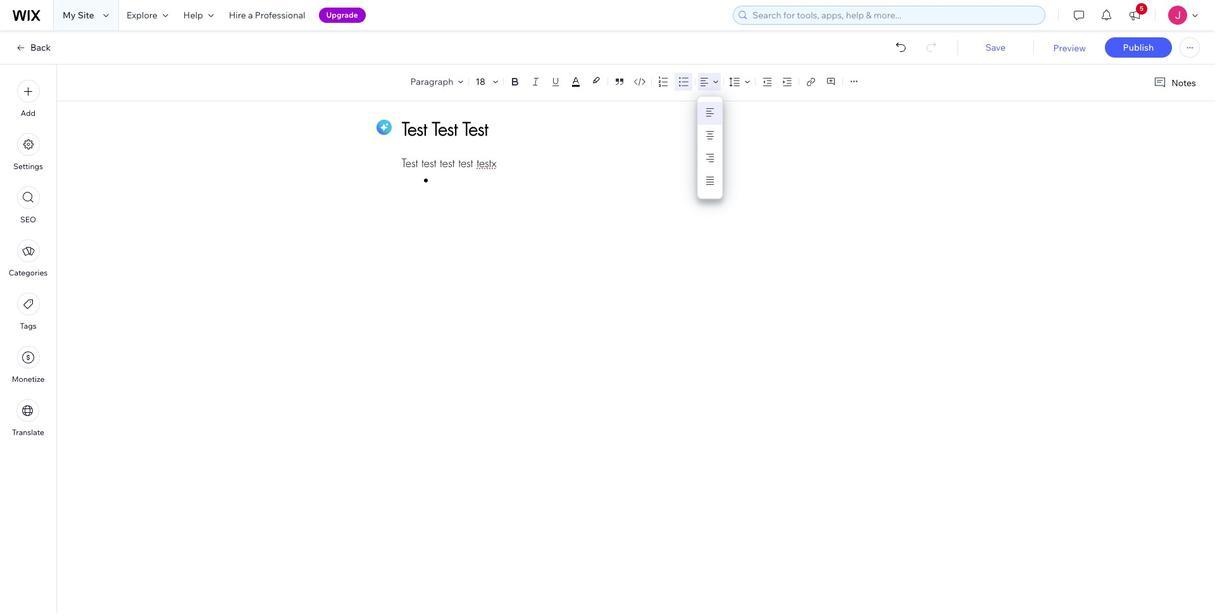 Task type: describe. For each thing, give the bounding box(es) containing it.
my site
[[63, 9, 94, 21]]

tags button
[[17, 293, 40, 331]]

save
[[986, 42, 1006, 53]]

translate button
[[12, 399, 44, 437]]

site
[[78, 9, 94, 21]]

paragraph
[[411, 76, 454, 87]]

explore
[[127, 9, 158, 21]]

upgrade
[[326, 10, 358, 20]]

categories button
[[9, 239, 48, 277]]

publish
[[1124, 42, 1155, 53]]

categories
[[9, 268, 48, 277]]

my
[[63, 9, 76, 21]]

preview button
[[1054, 42, 1087, 54]]

seo
[[20, 215, 36, 224]]

3 test from the left
[[459, 156, 473, 170]]

monetize
[[12, 374, 45, 384]]

1 test from the left
[[422, 156, 437, 170]]

seo button
[[17, 186, 40, 224]]

save button
[[971, 42, 1022, 53]]

hire
[[229, 9, 246, 21]]

help
[[184, 9, 203, 21]]

hire a professional
[[229, 9, 306, 21]]

settings button
[[13, 133, 43, 171]]

5
[[1141, 4, 1144, 13]]

tags
[[20, 321, 36, 331]]

monetize button
[[12, 346, 45, 384]]

add button
[[17, 80, 40, 118]]

Font Size field
[[475, 75, 489, 88]]

test
[[402, 156, 418, 170]]

5 button
[[1122, 0, 1149, 30]]

2 test from the left
[[440, 156, 455, 170]]

publish button
[[1106, 37, 1173, 58]]



Task type: locate. For each thing, give the bounding box(es) containing it.
upgrade button
[[319, 8, 366, 23]]

1 horizontal spatial test
[[440, 156, 455, 170]]

Search for tools, apps, help & more... field
[[749, 6, 1042, 24]]

menu
[[0, 72, 56, 445]]

paragraph button
[[408, 73, 466, 91]]

0 horizontal spatial test
[[422, 156, 437, 170]]

preview
[[1054, 42, 1087, 54]]

translate
[[12, 427, 44, 437]]

hire a professional link
[[221, 0, 313, 30]]

help button
[[176, 0, 221, 30]]

professional
[[255, 9, 306, 21]]

testx
[[477, 156, 497, 170]]

back
[[30, 42, 51, 53]]

2 horizontal spatial test
[[459, 156, 473, 170]]

back button
[[15, 42, 51, 53]]

a
[[248, 9, 253, 21]]

add
[[21, 108, 36, 118]]

notes
[[1172, 77, 1197, 88]]

test
[[422, 156, 437, 170], [440, 156, 455, 170], [459, 156, 473, 170]]

menu containing add
[[0, 72, 56, 445]]

Add a Catchy Title text field
[[402, 117, 856, 141]]

notes button
[[1150, 74, 1201, 91]]

settings
[[13, 161, 43, 171]]

test test test test testx
[[402, 156, 497, 170]]



Task type: vqa. For each thing, say whether or not it's contained in the screenshot.
The Music Library
no



